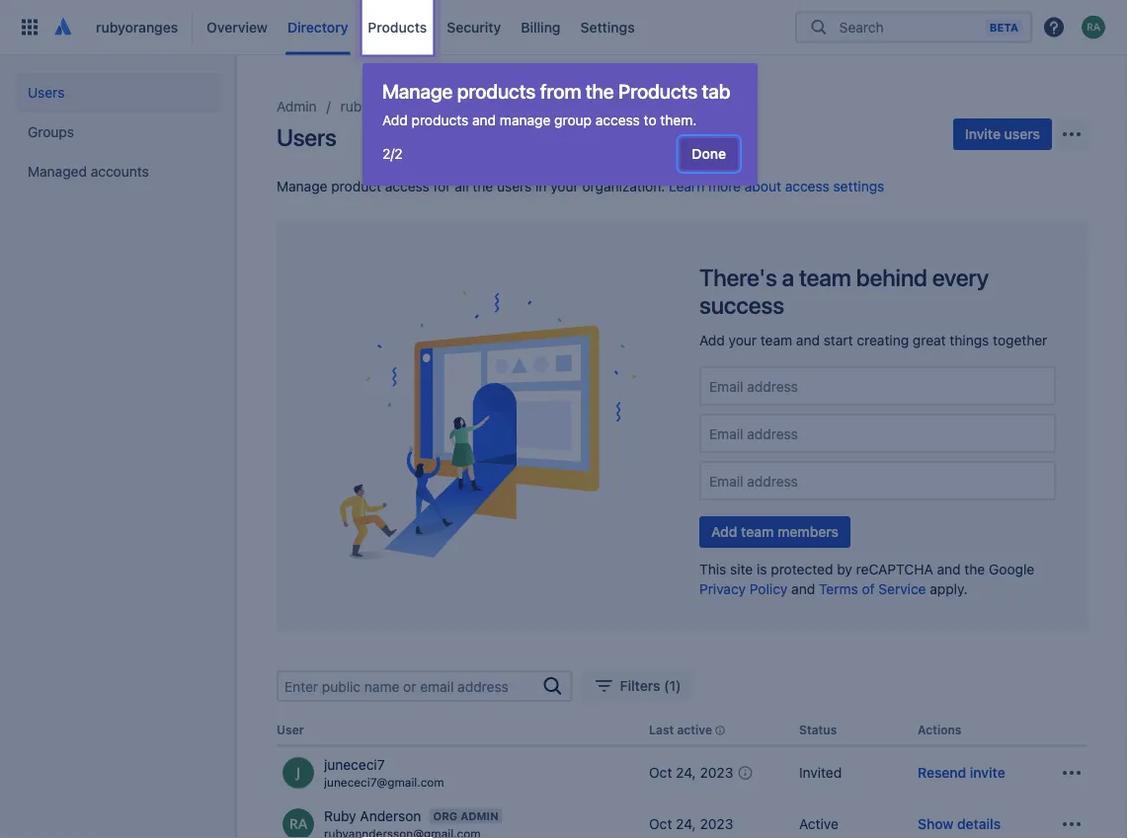 Task type: describe. For each thing, give the bounding box(es) containing it.
0 horizontal spatial users
[[497, 178, 532, 195]]

apply.
[[930, 581, 968, 598]]

1 email address email field from the top
[[707, 377, 1048, 395]]

together
[[993, 332, 1047, 349]]

done
[[692, 146, 726, 162]]

(1)
[[664, 678, 681, 694]]

tab
[[702, 79, 730, 102]]

ruby anderson
[[324, 808, 421, 825]]

terms of service link
[[819, 581, 926, 598]]

add for add team members
[[711, 524, 737, 540]]

invite users button
[[953, 119, 1052, 150]]

active
[[677, 724, 712, 737]]

learn more about access settings link
[[669, 178, 884, 195]]

products link
[[362, 11, 433, 43]]

learn
[[669, 178, 705, 195]]

org
[[433, 810, 458, 823]]

users link
[[16, 73, 221, 113]]

privacy
[[699, 581, 746, 598]]

show details
[[918, 816, 1001, 833]]

groups link
[[16, 113, 221, 152]]

site
[[730, 562, 753, 578]]

ruby
[[324, 808, 356, 825]]

group
[[554, 112, 592, 128]]

accounts
[[91, 163, 149, 180]]

them.
[[660, 112, 697, 128]]

is
[[757, 562, 767, 578]]

3 email address email field from the top
[[707, 472, 1048, 490]]

banner containing rubyoranges
[[0, 0, 1127, 55]]

behind
[[856, 264, 927, 291]]

24, for active
[[676, 816, 696, 833]]

of
[[862, 581, 875, 598]]

organization.
[[582, 178, 665, 195]]

to
[[644, 112, 656, 128]]

settings link
[[574, 11, 641, 43]]

invite
[[965, 126, 1001, 142]]

start
[[824, 332, 853, 349]]

more
[[708, 178, 741, 195]]

status
[[799, 724, 837, 737]]

product
[[331, 178, 381, 195]]

great
[[913, 332, 946, 349]]

invited
[[799, 765, 842, 781]]

team inside button
[[741, 524, 774, 540]]

all
[[455, 178, 469, 195]]

junececi7
[[324, 757, 385, 773]]

2 email address email field from the top
[[707, 425, 1048, 443]]

admin
[[460, 810, 499, 823]]

protected
[[771, 562, 833, 578]]

invite
[[970, 765, 1005, 781]]

add your team and start creating great things together
[[699, 332, 1047, 349]]

junececi7 junececi7@gmail.com
[[324, 757, 444, 789]]

and up apply.
[[937, 562, 961, 578]]

things
[[950, 332, 989, 349]]

2023 for invited
[[700, 765, 733, 781]]

manage for products
[[382, 79, 453, 102]]

there's a team behind every success
[[699, 264, 989, 319]]

in
[[535, 178, 547, 195]]

admin
[[277, 98, 317, 115]]

2/2
[[382, 146, 403, 162]]

about
[[745, 178, 781, 195]]

add team members
[[711, 524, 839, 540]]

add for add your team and start creating great things together
[[699, 332, 725, 349]]

managed accounts
[[28, 163, 149, 180]]

users inside users "link"
[[28, 84, 65, 101]]

success
[[699, 291, 784, 319]]

add team members button
[[699, 517, 851, 548]]

privacy policy link
[[699, 581, 788, 598]]

recaptcha
[[856, 562, 933, 578]]

members
[[777, 524, 839, 540]]

google
[[989, 562, 1034, 578]]

security link
[[441, 11, 507, 43]]

oct 24, 2023 for invited
[[649, 765, 733, 781]]

filters
[[620, 678, 660, 694]]

24, for invited
[[676, 765, 696, 781]]

groups
[[28, 124, 74, 140]]

last active
[[649, 724, 712, 737]]

0 vertical spatial your
[[550, 178, 579, 195]]

and inside the manage products from the products tab add products and manage group access to them.
[[472, 112, 496, 128]]

the inside this site is protected by recaptcha and the google privacy policy and terms of service apply.
[[964, 562, 985, 578]]

info image for invited
[[733, 761, 757, 785]]

team for and
[[760, 332, 792, 349]]

1 vertical spatial rubyoranges link
[[340, 95, 420, 119]]

admin link
[[277, 95, 317, 119]]

anderson
[[360, 808, 421, 825]]

active
[[799, 816, 839, 833]]

1 horizontal spatial users
[[277, 123, 337, 151]]

overview link
[[201, 11, 274, 43]]

oct 24, 2023 for active
[[649, 816, 733, 833]]



Task type: locate. For each thing, give the bounding box(es) containing it.
add up 2/2
[[382, 112, 408, 128]]

manage products from the products tab add products and manage group access to them.
[[382, 79, 730, 128]]

users
[[28, 84, 65, 101], [277, 123, 337, 151]]

2023 for active
[[700, 816, 733, 833]]

oct 24, 2023
[[649, 765, 733, 781], [649, 816, 733, 833]]

and left "manage"
[[472, 112, 496, 128]]

billing link
[[515, 11, 567, 43]]

1 vertical spatial the
[[473, 178, 493, 195]]

every
[[932, 264, 989, 291]]

Email address email field
[[707, 377, 1048, 395], [707, 425, 1048, 443], [707, 472, 1048, 490]]

rubyoranges up 2/2
[[340, 98, 420, 115]]

users right 'invite'
[[1004, 126, 1040, 142]]

managed accounts link
[[16, 152, 221, 192]]

the up apply.
[[964, 562, 985, 578]]

last
[[649, 724, 674, 737]]

1 vertical spatial info image
[[733, 761, 757, 785]]

a
[[782, 264, 794, 291]]

directory link
[[282, 11, 354, 43]]

rubyoranges link
[[90, 11, 184, 43], [340, 95, 420, 119]]

1 oct 24, 2023 from the top
[[649, 765, 733, 781]]

products up "for"
[[411, 112, 469, 128]]

0 horizontal spatial rubyoranges link
[[90, 11, 184, 43]]

2 24, from the top
[[676, 816, 696, 833]]

terms
[[819, 581, 858, 598]]

oct for active
[[649, 816, 672, 833]]

1 horizontal spatial rubyoranges link
[[340, 95, 420, 119]]

service
[[878, 581, 926, 598]]

rubyoranges
[[96, 19, 178, 35], [340, 98, 420, 115]]

0 vertical spatial team
[[799, 264, 851, 291]]

users down admin link
[[277, 123, 337, 151]]

0 vertical spatial oct 24, 2023
[[649, 765, 733, 781]]

add up this
[[711, 524, 737, 540]]

oct
[[649, 765, 672, 781], [649, 816, 672, 833]]

1 horizontal spatial info image
[[733, 761, 757, 785]]

actions
[[918, 724, 962, 737]]

2 oct 24, 2023 from the top
[[649, 816, 733, 833]]

1 vertical spatial oct 24, 2023
[[649, 816, 733, 833]]

by
[[837, 562, 852, 578]]

1 vertical spatial users
[[497, 178, 532, 195]]

search icon image
[[807, 17, 831, 37]]

resend invite button
[[918, 763, 1005, 783]]

0 vertical spatial the
[[586, 79, 614, 102]]

add down success
[[699, 332, 725, 349]]

creating
[[857, 332, 909, 349]]

Search field
[[833, 9, 986, 45]]

junececi7@gmail.com
[[324, 776, 444, 789]]

1 vertical spatial your
[[729, 332, 757, 349]]

0 horizontal spatial access
[[385, 178, 429, 195]]

add inside add team members button
[[711, 524, 737, 540]]

team up the is
[[741, 524, 774, 540]]

products up "manage"
[[457, 79, 536, 102]]

1 24, from the top
[[676, 765, 696, 781]]

2023
[[700, 765, 733, 781], [700, 816, 733, 833]]

0 vertical spatial manage
[[382, 79, 453, 102]]

products left security
[[368, 19, 427, 35]]

info image for status
[[712, 723, 728, 739]]

info image right last
[[712, 723, 728, 739]]

info image
[[712, 723, 728, 739], [733, 761, 757, 785]]

1 vertical spatial oct
[[649, 816, 672, 833]]

and
[[472, 112, 496, 128], [796, 332, 820, 349], [937, 562, 961, 578], [791, 581, 815, 598]]

1 oct from the top
[[649, 765, 672, 781]]

0 vertical spatial users
[[28, 84, 65, 101]]

2 oct from the top
[[649, 816, 672, 833]]

directory
[[287, 19, 348, 35]]

user
[[277, 724, 304, 737]]

team
[[799, 264, 851, 291], [760, 332, 792, 349], [741, 524, 774, 540]]

1 horizontal spatial products
[[618, 79, 697, 102]]

from
[[540, 79, 581, 102]]

show details link
[[918, 815, 1001, 835]]

products inside the manage products from the products tab add products and manage group access to them.
[[618, 79, 697, 102]]

invite users
[[965, 126, 1040, 142]]

2 horizontal spatial the
[[964, 562, 985, 578]]

manage inside the manage products from the products tab add products and manage group access to them.
[[382, 79, 453, 102]]

billing
[[521, 19, 561, 35]]

rubyoranges for bottommost rubyoranges link
[[340, 98, 420, 115]]

1 horizontal spatial users
[[1004, 126, 1040, 142]]

0 vertical spatial email address email field
[[707, 377, 1048, 395]]

1 vertical spatial users
[[277, 123, 337, 151]]

1 vertical spatial manage
[[277, 178, 327, 195]]

details
[[957, 816, 1001, 833]]

0 vertical spatial 2023
[[700, 765, 733, 781]]

the inside the manage products from the products tab add products and manage group access to them.
[[586, 79, 614, 102]]

0 horizontal spatial info image
[[712, 723, 728, 739]]

0 horizontal spatial your
[[550, 178, 579, 195]]

24,
[[676, 765, 696, 781], [676, 816, 696, 833]]

1 vertical spatial team
[[760, 332, 792, 349]]

and left start
[[796, 332, 820, 349]]

1 vertical spatial products
[[618, 79, 697, 102]]

team down success
[[760, 332, 792, 349]]

the right all at the top left of page
[[473, 178, 493, 195]]

rubyoranges for topmost rubyoranges link
[[96, 19, 178, 35]]

users left in
[[497, 178, 532, 195]]

0 vertical spatial 24,
[[676, 765, 696, 781]]

rubyoranges up users "link"
[[96, 19, 178, 35]]

there's
[[699, 264, 777, 291]]

access left the to
[[595, 112, 640, 128]]

0 vertical spatial users
[[1004, 126, 1040, 142]]

add
[[382, 112, 408, 128], [699, 332, 725, 349], [711, 524, 737, 540]]

banner
[[0, 0, 1127, 55]]

this site is protected by recaptcha and the google privacy policy and terms of service apply.
[[699, 562, 1034, 598]]

for
[[433, 178, 451, 195]]

1 vertical spatial 2023
[[700, 816, 733, 833]]

your right in
[[550, 178, 579, 195]]

access
[[595, 112, 640, 128], [385, 178, 429, 195], [785, 178, 829, 195]]

access inside the manage products from the products tab add products and manage group access to them.
[[595, 112, 640, 128]]

products
[[368, 19, 427, 35], [618, 79, 697, 102]]

org admin
[[433, 810, 499, 823]]

done button
[[680, 138, 738, 170]]

show
[[918, 816, 954, 833]]

access left "for"
[[385, 178, 429, 195]]

rubyoranges link up users "link"
[[90, 11, 184, 43]]

products inside "global navigation" element
[[368, 19, 427, 35]]

2 2023 from the top
[[700, 816, 733, 833]]

users inside button
[[1004, 126, 1040, 142]]

1 2023 from the top
[[700, 765, 733, 781]]

1 horizontal spatial your
[[729, 332, 757, 349]]

settings
[[580, 19, 635, 35]]

1 horizontal spatial the
[[586, 79, 614, 102]]

1 horizontal spatial manage
[[382, 79, 453, 102]]

oct for invited
[[649, 765, 672, 781]]

products up the to
[[618, 79, 697, 102]]

2 vertical spatial email address email field
[[707, 472, 1048, 490]]

global navigation element
[[12, 0, 795, 55]]

this
[[699, 562, 726, 578]]

info image left invited
[[733, 761, 757, 785]]

and down 'protected'
[[791, 581, 815, 598]]

users up 'groups'
[[28, 84, 65, 101]]

Enter public name or email address text field
[[279, 673, 541, 700]]

the right from
[[586, 79, 614, 102]]

1 vertical spatial rubyoranges
[[340, 98, 420, 115]]

1 vertical spatial 24,
[[676, 816, 696, 833]]

resend invite
[[918, 765, 1005, 781]]

1 vertical spatial products
[[411, 112, 469, 128]]

beta
[[990, 21, 1018, 34]]

atlassian image
[[51, 16, 74, 39], [51, 16, 74, 39]]

2 horizontal spatial access
[[785, 178, 829, 195]]

1 horizontal spatial rubyoranges
[[340, 98, 420, 115]]

manage product access for all the users in your organization. learn more about access settings
[[277, 178, 884, 195]]

0 horizontal spatial users
[[28, 84, 65, 101]]

manage
[[500, 112, 551, 128]]

resend
[[918, 765, 966, 781]]

team for behind
[[799, 264, 851, 291]]

team right the a
[[799, 264, 851, 291]]

manage down "global navigation" element
[[382, 79, 453, 102]]

1 vertical spatial add
[[699, 332, 725, 349]]

managed
[[28, 163, 87, 180]]

0 vertical spatial info image
[[712, 723, 728, 739]]

manage left product
[[277, 178, 327, 195]]

rubyoranges link up 2/2
[[340, 95, 420, 119]]

2 vertical spatial add
[[711, 524, 737, 540]]

0 horizontal spatial the
[[473, 178, 493, 195]]

settings
[[833, 178, 884, 195]]

access right about
[[785, 178, 829, 195]]

2 vertical spatial the
[[964, 562, 985, 578]]

manage
[[382, 79, 453, 102], [277, 178, 327, 195]]

0 vertical spatial oct
[[649, 765, 672, 781]]

add inside the manage products from the products tab add products and manage group access to them.
[[382, 112, 408, 128]]

0 vertical spatial rubyoranges link
[[90, 11, 184, 43]]

team inside there's a team behind every success
[[799, 264, 851, 291]]

1 horizontal spatial access
[[595, 112, 640, 128]]

manage for product
[[277, 178, 327, 195]]

policy
[[750, 581, 788, 598]]

2 vertical spatial team
[[741, 524, 774, 540]]

0 horizontal spatial rubyoranges
[[96, 19, 178, 35]]

filters (1)
[[620, 678, 681, 694]]

search image
[[541, 675, 565, 698]]

the
[[586, 79, 614, 102], [473, 178, 493, 195], [964, 562, 985, 578]]

filters (1) button
[[580, 671, 693, 702]]

rubyoranges inside rubyoranges link
[[96, 19, 178, 35]]

0 horizontal spatial manage
[[277, 178, 327, 195]]

0 vertical spatial add
[[382, 112, 408, 128]]

your down success
[[729, 332, 757, 349]]

0 vertical spatial products
[[457, 79, 536, 102]]

security
[[447, 19, 501, 35]]

1 vertical spatial email address email field
[[707, 425, 1048, 443]]

0 vertical spatial rubyoranges
[[96, 19, 178, 35]]

0 horizontal spatial products
[[368, 19, 427, 35]]

0 vertical spatial products
[[368, 19, 427, 35]]

overview
[[207, 19, 268, 35]]



Task type: vqa. For each thing, say whether or not it's contained in the screenshot.
3rd JIRA
no



